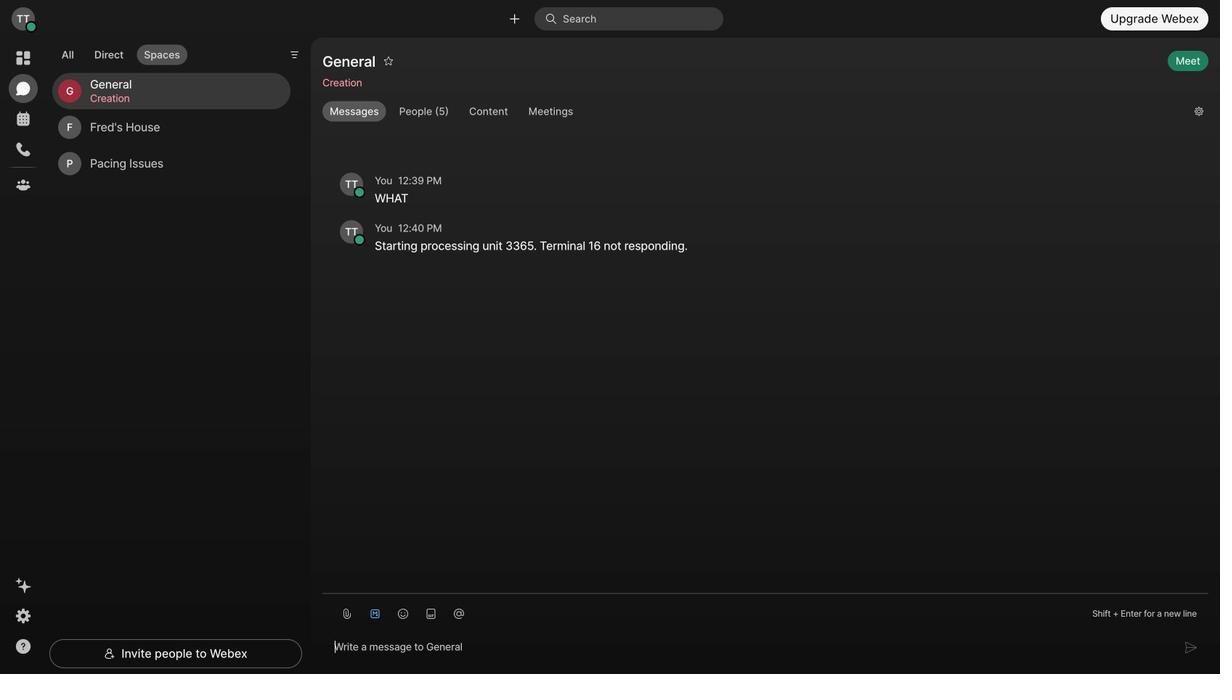 Task type: describe. For each thing, give the bounding box(es) containing it.
fred's house list item
[[52, 109, 291, 146]]

creation element
[[90, 91, 273, 107]]

general list item
[[52, 73, 291, 109]]

messages list
[[323, 132, 1209, 280]]

pacing issues list item
[[52, 146, 291, 182]]



Task type: vqa. For each thing, say whether or not it's contained in the screenshot.
Message composer toolbar element
yes



Task type: locate. For each thing, give the bounding box(es) containing it.
navigation
[[0, 38, 46, 675]]

tab list
[[51, 36, 191, 69]]

webex tab list
[[9, 44, 38, 200]]

group
[[323, 101, 1183, 122]]

message composer toolbar element
[[323, 595, 1209, 628]]



